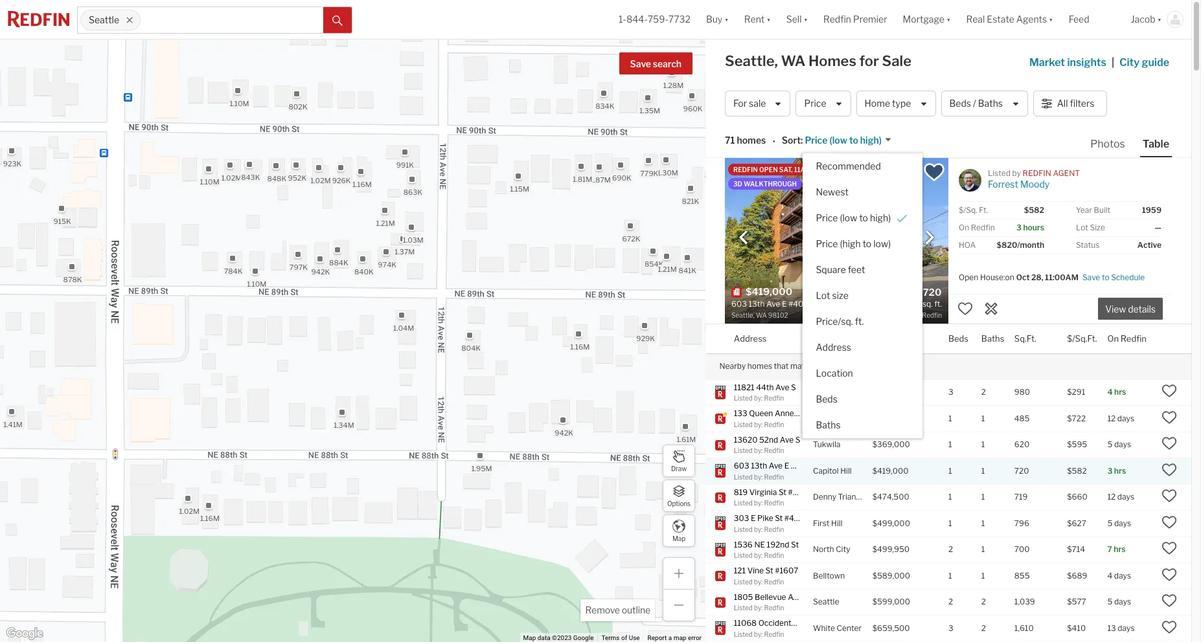 Task type: describe. For each thing, give the bounding box(es) containing it.
121 vine st #1607 link
[[734, 566, 801, 577]]

price (low to high) for second price (low to high) button from the bottom
[[805, 135, 882, 146]]

homes for nearby
[[748, 361, 772, 371]]

for sale button
[[725, 91, 791, 117]]

620
[[1015, 440, 1030, 450]]

by: inside 603 13th ave e #4001 listed by: redfin
[[754, 473, 763, 481]]

(high
[[840, 238, 861, 249]]

0 vertical spatial $582
[[1024, 205, 1045, 215]]

st inside 1536 ne 192nd st listed by: redfin
[[791, 540, 799, 550]]

1.61m
[[677, 435, 696, 444]]

(low for second price (low to high) button from the bottom
[[830, 135, 848, 146]]

863k
[[403, 187, 422, 196]]

queen inside 133 queen anne ave n #302 listed by: redfin
[[749, 409, 773, 419]]

3 hrs
[[1108, 466, 1126, 476]]

redfin down view details
[[1121, 333, 1147, 344]]

1 vertical spatial $582
[[1067, 466, 1087, 476]]

hrs for 4 hrs
[[1115, 388, 1126, 397]]

1-844-759-7732 link
[[619, 14, 691, 25]]

834k
[[595, 102, 614, 111]]

ave for 52nd
[[780, 435, 794, 445]]

schedule
[[1111, 272, 1145, 282]]

lot for lot size
[[816, 290, 830, 301]]

$291
[[1067, 388, 1086, 397]]

$714
[[1067, 545, 1085, 555]]

to for second price (low to high) button from the bottom
[[849, 135, 859, 146]]

feed
[[1069, 14, 1090, 25]]

open house: on oct 28, 11:00am save to schedule
[[959, 272, 1145, 282]]

to for second price (low to high) button
[[859, 212, 868, 223]]

newest button
[[803, 179, 923, 205]]

by: for occidental
[[754, 631, 763, 639]]

5 for $577
[[1108, 598, 1113, 607]]

terms
[[602, 635, 620, 642]]

12 days for $722
[[1108, 414, 1135, 424]]

feed button
[[1061, 0, 1123, 39]]

favorite button image
[[923, 161, 945, 183]]

$/sq.ft.
[[1067, 333, 1097, 344]]

a
[[669, 635, 672, 642]]

days for $577
[[1114, 598, 1132, 607]]

redfin inside 133 queen anne ave n #302 listed by: redfin
[[764, 421, 784, 429]]

forrest moody image
[[951, 169, 987, 205]]

save search
[[630, 58, 682, 69]]

redfin premier
[[824, 14, 887, 25]]

0 horizontal spatial on
[[959, 223, 970, 233]]

$499,000
[[873, 519, 910, 529]]

13620 52nd ave s link
[[734, 435, 801, 446]]

sell ▾ button
[[779, 0, 816, 39]]

report a map error
[[648, 635, 702, 642]]

1805 bellevue ave #404 link
[[734, 593, 824, 603]]

x-out this home image
[[984, 301, 999, 317]]

1 vertical spatial baths button
[[803, 413, 923, 438]]

4 for 4 days
[[1108, 571, 1113, 581]]

ave for 44th
[[776, 383, 790, 392]]

baths inside button
[[978, 98, 1003, 109]]

to for price (high to low) button
[[863, 238, 872, 249]]

sort :
[[782, 135, 803, 146]]

price (low to high) for second price (low to high) button
[[816, 212, 891, 223]]

11821 44th ave s listed by: redfin
[[734, 383, 796, 402]]

status
[[1076, 240, 1100, 250]]

by: for ne
[[754, 552, 763, 560]]

0 horizontal spatial beds button
[[803, 387, 923, 413]]

hoa
[[959, 240, 976, 250]]

tukwila for 13620 52nd ave s
[[813, 440, 841, 450]]

anne inside 133 queen anne ave n #302 listed by: redfin
[[775, 409, 794, 419]]

2 right $599,000
[[949, 598, 953, 607]]

guide
[[1142, 56, 1170, 69]]

854k
[[644, 260, 663, 269]]

0 horizontal spatial address
[[734, 333, 767, 344]]

redfin inside 11821 44th ave s listed by: redfin
[[764, 395, 784, 402]]

hrs for 3 hrs
[[1114, 466, 1126, 476]]

sort
[[782, 135, 801, 146]]

923k
[[3, 159, 21, 168]]

price inside button
[[816, 238, 838, 249]]

oct
[[1016, 272, 1030, 282]]

672k
[[622, 234, 640, 243]]

match
[[791, 361, 814, 371]]

1-844-759-7732
[[619, 14, 691, 25]]

redfin down $/sq. ft.
[[971, 223, 995, 233]]

buy ▾ button
[[706, 0, 729, 39]]

lot for lot size
[[1076, 223, 1089, 233]]

hours
[[1023, 223, 1045, 233]]

on
[[1005, 272, 1015, 282]]

#411
[[785, 514, 802, 524]]

map for map
[[673, 535, 686, 543]]

market insights | city guide
[[1030, 56, 1170, 69]]

2 horizontal spatial 1.02m
[[310, 176, 331, 185]]

photos
[[1091, 138, 1125, 150]]

sell ▾ button
[[786, 0, 808, 39]]

redfin inside redfin open sat, 11am to 1pm 3d walkthrough
[[734, 166, 758, 174]]

favorite this home image for 7 hrs
[[1162, 541, 1177, 557]]

favorite this home image for $722
[[1162, 410, 1177, 426]]

0 vertical spatial location button
[[813, 325, 848, 354]]

▾ for buy ▾
[[725, 14, 729, 25]]

ave for 13th
[[769, 461, 783, 471]]

favorite this home image for $627
[[1162, 515, 1177, 531]]

5 days for $595
[[1108, 440, 1132, 450]]

1 vertical spatial beds
[[949, 333, 969, 344]]

first
[[813, 519, 830, 529]]

tukwila for 11821 44th ave s
[[813, 388, 841, 397]]

size
[[832, 290, 849, 301]]

by: for 52nd
[[754, 447, 763, 455]]

855
[[1015, 571, 1030, 581]]

favorite this home image for 12 days
[[1162, 489, 1177, 504]]

822k
[[677, 598, 695, 608]]

by: inside 303 e pike st #411 listed by: redfin
[[754, 526, 763, 534]]

0 vertical spatial location
[[813, 333, 848, 344]]

5 for $627
[[1108, 519, 1113, 529]]

price right the ":"
[[805, 135, 828, 146]]

1.21m for 1.21m
[[658, 265, 677, 274]]

7732
[[669, 14, 691, 25]]

redfin inside 11068 occidental ave s listed by: redfin
[[764, 631, 784, 639]]

all filters button
[[1033, 91, 1107, 117]]

1 horizontal spatial on redfin
[[1108, 333, 1147, 344]]

listed inside 303 e pike st #411 listed by: redfin
[[734, 526, 753, 534]]

remove seattle image
[[126, 16, 133, 24]]

dialog containing recommended
[[803, 153, 923, 438]]

1 vertical spatial 1.16m
[[570, 342, 589, 351]]

days for $660
[[1118, 493, 1135, 502]]

0 vertical spatial 1.10m
[[229, 98, 249, 108]]

(low for second price (low to high) button
[[840, 212, 858, 223]]

1,610
[[1015, 624, 1034, 634]]

days for $689
[[1114, 571, 1131, 581]]

2 vertical spatial 1.10m
[[247, 280, 266, 289]]

lot size button
[[803, 283, 923, 309]]

0 vertical spatial ft.
[[979, 205, 988, 215]]

lot size
[[816, 290, 849, 301]]

open
[[959, 272, 979, 282]]

map button
[[663, 515, 695, 548]]

603 13th ave e #4001 listed by: redfin
[[734, 461, 815, 481]]

485
[[1015, 414, 1030, 424]]

homes
[[809, 52, 857, 69]]

days for $410
[[1118, 624, 1135, 634]]

favorite this home image for 5 days
[[1162, 594, 1177, 609]]

0 vertical spatial seattle
[[89, 14, 119, 26]]

pike
[[758, 514, 773, 524]]

121
[[734, 566, 746, 576]]

71 homes •
[[725, 135, 775, 147]]

$660
[[1067, 493, 1088, 502]]

819 virginia st #2309 listed by: redfin
[[734, 488, 813, 507]]

sat,
[[779, 166, 793, 174]]

12 for $722
[[1108, 414, 1116, 424]]

1.30m
[[657, 168, 678, 177]]

price down newest
[[816, 212, 838, 223]]

to left schedule
[[1102, 272, 1110, 282]]

821k
[[682, 197, 699, 206]]

ft. inside 720 sq. ft.
[[935, 299, 942, 309]]

▾ for mortgage ▾
[[947, 14, 951, 25]]

ave inside 133 queen anne ave n #302 listed by: redfin
[[796, 409, 810, 419]]

favorite this home image for 4 days
[[1162, 568, 1177, 583]]

n
[[811, 409, 817, 419]]

estate
[[987, 14, 1015, 25]]

1 vertical spatial high)
[[870, 212, 891, 223]]

0 horizontal spatial on redfin
[[959, 223, 995, 233]]

1.21m for 1.21m 1.37m
[[376, 218, 395, 227]]

redfin inside 603 13th ave e #4001 listed by: redfin
[[764, 473, 784, 481]]

belltown
[[813, 571, 845, 581]]

3d
[[734, 180, 743, 188]]

for
[[734, 98, 747, 109]]

5 for $595
[[1108, 440, 1113, 450]]

beds inside button
[[950, 98, 971, 109]]

view details button
[[1098, 298, 1163, 320]]

$595
[[1067, 440, 1087, 450]]

4 hrs
[[1108, 388, 1126, 397]]

121 vine st #1607 listed by: redfin
[[734, 566, 799, 586]]

agent
[[1053, 168, 1080, 178]]

1.87m
[[590, 175, 611, 184]]

options button
[[663, 480, 695, 513]]

google image
[[3, 626, 46, 643]]

redfin inside 1805 bellevue ave #404 listed by: redfin
[[764, 605, 784, 612]]

13
[[1108, 624, 1116, 634]]

days for $595
[[1114, 440, 1132, 450]]

ave for occidental
[[799, 619, 813, 629]]

type
[[892, 98, 911, 109]]

price/sq. ft. button
[[803, 309, 923, 335]]

1 vertical spatial baths
[[982, 333, 1005, 344]]

city guide link
[[1120, 55, 1172, 71]]

4 for 4 hrs
[[1108, 388, 1113, 397]]

1 vertical spatial city
[[836, 545, 850, 555]]

listed inside 11821 44th ave s listed by: redfin
[[734, 395, 753, 402]]

your
[[815, 361, 832, 371]]

5 days for $627
[[1108, 519, 1132, 529]]

3 hours
[[1017, 223, 1045, 233]]

error
[[688, 635, 702, 642]]

1.37m
[[394, 247, 415, 256]]

by: inside 133 queen anne ave n #302 listed by: redfin
[[754, 421, 763, 429]]

by: for virginia
[[754, 500, 763, 507]]

1 vertical spatial 1.10m
[[200, 177, 219, 186]]

redfin inside listed by redfin agent forrest moody
[[1023, 168, 1052, 178]]



Task type: vqa. For each thing, say whether or not it's contained in the screenshot.
the previous button image
yes



Task type: locate. For each thing, give the bounding box(es) containing it.
ave inside 11821 44th ave s listed by: redfin
[[776, 383, 790, 392]]

4 right the $291
[[1108, 388, 1113, 397]]

price down seattle, wa homes for sale
[[804, 98, 827, 109]]

heading
[[732, 286, 837, 321]]

3 5 from the top
[[1108, 598, 1113, 607]]

8 by: from the top
[[754, 578, 763, 586]]

0 vertical spatial map
[[673, 535, 686, 543]]

133
[[734, 409, 748, 419]]

$689
[[1067, 571, 1088, 581]]

denny
[[813, 493, 837, 502]]

1 vertical spatial location button
[[803, 361, 923, 387]]

1 horizontal spatial lot
[[1076, 223, 1089, 233]]

1.21m inside 1.21m 1.37m
[[376, 218, 395, 227]]

by: down ne
[[754, 552, 763, 560]]

1 horizontal spatial 720
[[1015, 466, 1029, 476]]

redfin down 603 13th ave e #4001 link
[[764, 473, 784, 481]]

days up 13 days
[[1114, 598, 1132, 607]]

0 horizontal spatial city
[[836, 545, 850, 555]]

▾ for sell ▾
[[804, 14, 808, 25]]

to
[[849, 135, 859, 146], [859, 212, 868, 223], [863, 238, 872, 249], [1102, 272, 1110, 282]]

rent ▾ button
[[737, 0, 779, 39]]

0 vertical spatial save
[[630, 58, 651, 69]]

to down newest button on the right
[[859, 212, 868, 223]]

1 price (low to high) button from the top
[[803, 134, 892, 147]]

year built
[[1076, 205, 1111, 215]]

listed down 133
[[734, 421, 753, 429]]

submit search image
[[332, 15, 343, 26]]

5 days down 4 days at the bottom right of the page
[[1108, 598, 1132, 607]]

by: for vine
[[754, 578, 763, 586]]

0 vertical spatial tukwila
[[813, 388, 841, 397]]

1 horizontal spatial anne
[[839, 414, 858, 424]]

1 vertical spatial price (low to high) button
[[803, 205, 923, 231]]

by: inside 1536 ne 192nd st listed by: redfin
[[754, 552, 763, 560]]

save right the '11:00am'
[[1083, 272, 1101, 282]]

triangle
[[838, 493, 867, 502]]

feet
[[848, 264, 865, 275]]

0 vertical spatial 942k
[[311, 267, 330, 276]]

2 tukwila from the top
[[813, 440, 841, 450]]

sale
[[882, 52, 912, 69]]

map left data on the bottom of page
[[523, 635, 536, 642]]

days down 4 hrs
[[1118, 414, 1135, 424]]

listed inside 1805 bellevue ave #404 listed by: redfin
[[734, 605, 753, 612]]

redfin down 11068 occidental ave s link
[[764, 631, 784, 639]]

location inside location button
[[816, 368, 853, 379]]

|
[[1112, 56, 1115, 69]]

1 horizontal spatial queen
[[813, 414, 837, 424]]

draw
[[671, 465, 687, 473]]

s for 11068 occidental ave s
[[815, 619, 820, 629]]

ft. right sq.
[[935, 299, 942, 309]]

5 favorite this home image from the top
[[1162, 620, 1177, 636]]

redfin left premier
[[824, 14, 851, 25]]

by: inside 1805 bellevue ave #404 listed by: redfin
[[754, 605, 763, 612]]

2 5 days from the top
[[1108, 519, 1132, 529]]

2 12 from the top
[[1108, 493, 1116, 502]]

seattle up white on the bottom of the page
[[813, 598, 839, 607]]

0 horizontal spatial 720
[[923, 287, 942, 299]]

▾ right rent
[[767, 14, 771, 25]]

804k
[[461, 344, 480, 353]]

1 vertical spatial 12
[[1108, 493, 1116, 502]]

0 horizontal spatial lot
[[816, 290, 830, 301]]

2 4 from the top
[[1108, 571, 1113, 581]]

by: inside 819 virginia st #2309 listed by: redfin
[[754, 500, 763, 507]]

2 horizontal spatial 1.16m
[[570, 342, 589, 351]]

720 inside 720 sq. ft.
[[923, 287, 942, 299]]

1 vertical spatial price (low to high)
[[816, 212, 891, 223]]

capitol
[[813, 466, 839, 476]]

1.03m
[[403, 236, 423, 245]]

year
[[1076, 205, 1093, 215]]

st right pike
[[775, 514, 783, 524]]

3 favorite this home image from the top
[[1162, 463, 1177, 478]]

1 horizontal spatial address
[[816, 342, 851, 353]]

2 by: from the top
[[754, 421, 763, 429]]

1 vertical spatial lot
[[816, 290, 830, 301]]

search
[[653, 58, 682, 69]]

beds left / at the top right
[[950, 98, 971, 109]]

720 sq. ft.
[[923, 287, 942, 309]]

hill right first
[[831, 519, 843, 529]]

991k
[[396, 160, 414, 169]]

1 horizontal spatial e
[[784, 461, 789, 471]]

1 vertical spatial hrs
[[1114, 466, 1126, 476]]

redfin inside 13620 52nd ave s listed by: redfin
[[764, 447, 784, 455]]

use
[[629, 635, 640, 642]]

s down 133 queen anne ave n #302 listed by: redfin
[[796, 435, 801, 445]]

favorite this home image
[[1162, 410, 1177, 426], [1162, 436, 1177, 452], [1162, 463, 1177, 478], [1162, 515, 1177, 531], [1162, 620, 1177, 636]]

to
[[813, 166, 822, 174]]

on down "view"
[[1108, 333, 1119, 344]]

location button up your at bottom right
[[813, 325, 848, 354]]

1 by: from the top
[[754, 395, 763, 402]]

5 ▾ from the left
[[1049, 14, 1053, 25]]

redfin inside 1536 ne 192nd st listed by: redfin
[[764, 552, 784, 560]]

ave for bellevue
[[788, 593, 802, 602]]

1 horizontal spatial seattle
[[813, 598, 839, 607]]

hill for first hill
[[831, 519, 843, 529]]

of
[[621, 635, 627, 642]]

buy ▾ button
[[699, 0, 737, 39]]

redfin up 3d
[[734, 166, 758, 174]]

high)
[[860, 135, 882, 146], [870, 212, 891, 223]]

by: down pike
[[754, 526, 763, 534]]

listed inside listed by redfin agent forrest moody
[[988, 168, 1011, 178]]

e inside 603 13th ave e #4001 listed by: redfin
[[784, 461, 789, 471]]

by:
[[754, 395, 763, 402], [754, 421, 763, 429], [754, 447, 763, 455], [754, 473, 763, 481], [754, 500, 763, 507], [754, 526, 763, 534], [754, 552, 763, 560], [754, 578, 763, 586], [754, 605, 763, 612], [754, 631, 763, 639]]

5 days for $577
[[1108, 598, 1132, 607]]

listed down "303"
[[734, 526, 753, 534]]

listed down 121
[[734, 578, 753, 586]]

1 vertical spatial location
[[816, 368, 853, 379]]

homes inside 71 homes •
[[737, 135, 766, 146]]

rent ▾
[[744, 14, 771, 25]]

0 vertical spatial baths
[[978, 98, 1003, 109]]

listed inside 819 virginia st #2309 listed by: redfin
[[734, 500, 753, 507]]

redfin down the 121 vine st #1607 link
[[764, 578, 784, 586]]

lot inside button
[[816, 290, 830, 301]]

premier
[[853, 14, 887, 25]]

price (low to high) button up recommended
[[803, 134, 892, 147]]

days for $722
[[1118, 414, 1135, 424]]

942k
[[311, 267, 330, 276], [555, 429, 573, 438]]

1 ▾ from the left
[[725, 14, 729, 25]]

2 for 1,610
[[982, 624, 986, 634]]

ave inside 603 13th ave e #4001 listed by: redfin
[[769, 461, 783, 471]]

high) up low)
[[870, 212, 891, 223]]

1 vertical spatial homes
[[748, 361, 772, 371]]

1 horizontal spatial ft.
[[979, 205, 988, 215]]

▾ for rent ▾
[[767, 14, 771, 25]]

926k
[[332, 176, 351, 185]]

0 vertical spatial lot
[[1076, 223, 1089, 233]]

listed down the 1805
[[734, 605, 753, 612]]

1 vertical spatial beds button
[[803, 387, 923, 413]]

listed inside 1536 ne 192nd st listed by: redfin
[[734, 552, 753, 560]]

address up your at bottom right
[[816, 342, 851, 353]]

listed down 819
[[734, 500, 753, 507]]

(low inside "dialog"
[[840, 212, 858, 223]]

$627
[[1067, 519, 1087, 529]]

#2309
[[788, 488, 813, 497]]

days up 7 hrs
[[1114, 519, 1132, 529]]

819 virginia st #2309 link
[[734, 488, 813, 498]]

redfin premier button
[[816, 0, 895, 39]]

5 by: from the top
[[754, 500, 763, 507]]

0 vertical spatial hill
[[841, 466, 852, 476]]

2 vertical spatial s
[[815, 619, 820, 629]]

address inside button
[[816, 342, 851, 353]]

map for map data ©2023 google
[[523, 635, 536, 642]]

1 vertical spatial tukwila
[[813, 440, 841, 450]]

high) up recommended button
[[860, 135, 882, 146]]

sale
[[749, 98, 766, 109]]

13th
[[751, 461, 767, 471]]

baths down #302 at the bottom of the page
[[816, 420, 841, 431]]

2 price (low to high) button from the top
[[803, 205, 923, 231]]

redfin inside 303 e pike st #411 listed by: redfin
[[764, 526, 784, 534]]

5 up 13 at the right bottom of the page
[[1108, 598, 1113, 607]]

0 horizontal spatial baths button
[[803, 413, 923, 438]]

table button
[[1140, 137, 1172, 157]]

redfin inside 819 virginia st #2309 listed by: redfin
[[764, 500, 784, 507]]

baths down 'x-out this home' icon
[[982, 333, 1005, 344]]

1.21m left 841k
[[658, 265, 677, 274]]

beds button up queen anne
[[803, 387, 923, 413]]

homes right 71
[[737, 135, 766, 146]]

address button up criteria
[[803, 335, 923, 361]]

redfin down 192nd
[[764, 552, 784, 560]]

redfin inside 121 vine st #1607 listed by: redfin
[[764, 578, 784, 586]]

0 horizontal spatial 942k
[[311, 267, 330, 276]]

by: inside 13620 52nd ave s listed by: redfin
[[754, 447, 763, 455]]

1 horizontal spatial on
[[1108, 333, 1119, 344]]

by: inside 121 vine st #1607 listed by: redfin
[[754, 578, 763, 586]]

report a map error link
[[648, 635, 702, 642]]

ave left white on the bottom of the page
[[799, 619, 813, 629]]

5 days up 3 hrs
[[1108, 440, 1132, 450]]

2 vertical spatial 5 days
[[1108, 598, 1132, 607]]

1 horizontal spatial save
[[1083, 272, 1101, 282]]

#1607
[[775, 566, 799, 576]]

0 vertical spatial s
[[791, 383, 796, 392]]

favorite this home image for $410
[[1162, 620, 1177, 636]]

1 vertical spatial 12 days
[[1108, 493, 1135, 502]]

12 down 3 hrs
[[1108, 493, 1116, 502]]

7 by: from the top
[[754, 552, 763, 560]]

e inside 303 e pike st #411 listed by: redfin
[[751, 514, 756, 524]]

hill right capitol
[[841, 466, 852, 476]]

bellevue
[[755, 593, 786, 602]]

by: down 44th
[[754, 395, 763, 402]]

to left low)
[[863, 238, 872, 249]]

2 favorite this home image from the top
[[1162, 436, 1177, 452]]

2 right $499,950
[[949, 545, 953, 555]]

square
[[816, 264, 846, 275]]

sell ▾
[[786, 14, 808, 25]]

2 left 1,039
[[982, 598, 986, 607]]

baths button up $369,000
[[803, 413, 923, 438]]

listed down 11821
[[734, 395, 753, 402]]

mortgage ▾ button
[[895, 0, 959, 39]]

s for 11821 44th ave s
[[791, 383, 796, 392]]

(low
[[830, 135, 848, 146], [840, 212, 858, 223]]

1 horizontal spatial address button
[[803, 335, 923, 361]]

3 ▾ from the left
[[804, 14, 808, 25]]

1 12 days from the top
[[1108, 414, 1135, 424]]

4 ▾ from the left
[[947, 14, 951, 25]]

address up nearby
[[734, 333, 767, 344]]

$577
[[1067, 598, 1087, 607]]

2 for 980
[[982, 388, 986, 397]]

ave inside 1805 bellevue ave #404 listed by: redfin
[[788, 593, 802, 602]]

1 horizontal spatial 942k
[[555, 429, 573, 438]]

0 vertical spatial 5
[[1108, 440, 1113, 450]]

by: inside 11068 occidental ave s listed by: redfin
[[754, 631, 763, 639]]

1 vertical spatial (low
[[840, 212, 858, 223]]

1 horizontal spatial redfin
[[1023, 168, 1052, 178]]

1 tukwila from the top
[[813, 388, 841, 397]]

rent ▾ button
[[744, 0, 771, 39]]

seattle,
[[725, 52, 778, 69]]

redfin up moody
[[1023, 168, 1052, 178]]

0 horizontal spatial ft.
[[935, 299, 942, 309]]

2 12 days from the top
[[1108, 493, 1135, 502]]

price/sq. ft.
[[816, 316, 864, 327]]

ft. right $/sq.
[[979, 205, 988, 215]]

on redfin down view details
[[1108, 333, 1147, 344]]

home
[[865, 98, 890, 109]]

all filters
[[1057, 98, 1095, 109]]

700
[[1015, 545, 1030, 555]]

▾ right mortgage
[[947, 14, 951, 25]]

12 days for $660
[[1108, 493, 1135, 502]]

favorite this home image for $595
[[1162, 436, 1177, 452]]

0 vertical spatial 12
[[1108, 414, 1116, 424]]

wa
[[781, 52, 806, 69]]

11068 occidental ave s link
[[734, 619, 820, 630]]

by: up 13620 52nd ave s link
[[754, 421, 763, 429]]

52nd
[[759, 435, 778, 445]]

listed
[[988, 168, 1011, 178], [734, 395, 753, 402], [734, 421, 753, 429], [734, 447, 753, 455], [734, 473, 753, 481], [734, 500, 753, 507], [734, 526, 753, 534], [734, 552, 753, 560], [734, 578, 753, 586], [734, 605, 753, 612], [734, 631, 753, 639]]

0 vertical spatial baths button
[[982, 325, 1005, 354]]

view details
[[1106, 304, 1156, 315]]

0 vertical spatial beds button
[[949, 325, 969, 354]]

▾
[[725, 14, 729, 25], [767, 14, 771, 25], [804, 14, 808, 25], [947, 14, 951, 25], [1049, 14, 1053, 25], [1158, 14, 1162, 25]]

3 by: from the top
[[754, 447, 763, 455]]

5 up 3 hrs
[[1108, 440, 1113, 450]]

redfin down '303 e pike st #411' link
[[764, 526, 784, 534]]

1 vertical spatial map
[[523, 635, 536, 642]]

1 4 from the top
[[1108, 388, 1113, 397]]

listed down 11068 on the bottom right of the page
[[734, 631, 753, 639]]

12 days down 3 hrs
[[1108, 493, 1135, 502]]

6 ▾ from the left
[[1158, 14, 1162, 25]]

listed inside 603 13th ave e #4001 listed by: redfin
[[734, 473, 753, 481]]

0 horizontal spatial 1.02m
[[179, 507, 199, 516]]

favorite button checkbox
[[923, 161, 945, 183]]

1 horizontal spatial city
[[1120, 56, 1140, 69]]

on inside button
[[1108, 333, 1119, 344]]

days for $627
[[1114, 519, 1132, 529]]

1 vertical spatial 942k
[[555, 429, 573, 438]]

1 vertical spatial seattle
[[813, 598, 839, 607]]

vine
[[748, 566, 764, 576]]

1 vertical spatial e
[[751, 514, 756, 524]]

listed up forrest
[[988, 168, 1011, 178]]

0 vertical spatial 4
[[1108, 388, 1113, 397]]

0 horizontal spatial map
[[523, 635, 536, 642]]

st inside 303 e pike st #411 listed by: redfin
[[775, 514, 783, 524]]

listed inside 133 queen anne ave n #302 listed by: redfin
[[734, 421, 753, 429]]

photo of 603 13th ave e #4001, seattle, wa 98102 image
[[725, 158, 949, 324]]

720 for 720
[[1015, 466, 1029, 476]]

1 12 from the top
[[1108, 414, 1116, 424]]

2 for 1,039
[[982, 598, 986, 607]]

price (low to high) button up price (high to low)
[[803, 205, 923, 231]]

map inside button
[[673, 535, 686, 543]]

address button up nearby
[[734, 325, 767, 354]]

location button down price/sq. ft. button
[[803, 361, 923, 387]]

/
[[973, 98, 976, 109]]

by: down 11068 on the bottom right of the page
[[754, 631, 763, 639]]

hrs for 7 hrs
[[1114, 545, 1126, 555]]

price (low to high) up recommended
[[805, 135, 882, 146]]

0 horizontal spatial 1.21m
[[376, 218, 395, 227]]

915k
[[53, 217, 71, 226]]

2 vertical spatial 1.16m
[[200, 514, 219, 523]]

st inside 819 virginia st #2309 listed by: redfin
[[779, 488, 787, 497]]

1 horizontal spatial 1.16m
[[352, 180, 371, 189]]

mortgage ▾
[[903, 14, 951, 25]]

12 for $660
[[1108, 493, 1116, 502]]

0 horizontal spatial queen
[[749, 409, 773, 419]]

5 up 7
[[1108, 519, 1113, 529]]

city
[[1120, 56, 1140, 69], [836, 545, 850, 555]]

map down 1.07m
[[673, 535, 686, 543]]

10 by: from the top
[[754, 631, 763, 639]]

sq.ft.
[[1015, 333, 1037, 344]]

1 horizontal spatial 1.21m
[[658, 265, 677, 274]]

6 by: from the top
[[754, 526, 763, 534]]

hill for capitol hill
[[841, 466, 852, 476]]

1 vertical spatial on
[[1108, 333, 1119, 344]]

603
[[734, 461, 749, 471]]

719
[[1015, 493, 1028, 502]]

price inside button
[[804, 98, 827, 109]]

ave inside 11068 occidental ave s listed by: redfin
[[799, 619, 813, 629]]

$582
[[1024, 205, 1045, 215], [1067, 466, 1087, 476]]

0 vertical spatial homes
[[737, 135, 766, 146]]

next button image
[[923, 231, 936, 244]]

previous button image
[[737, 231, 750, 244]]

2 5 from the top
[[1108, 519, 1113, 529]]

#302
[[819, 409, 839, 419]]

market
[[1030, 56, 1065, 69]]

ave inside 13620 52nd ave s listed by: redfin
[[780, 435, 794, 445]]

ne
[[755, 540, 765, 550]]

1 vertical spatial 720
[[1015, 466, 1029, 476]]

active
[[1138, 240, 1162, 250]]

s inside 13620 52nd ave s listed by: redfin
[[796, 435, 801, 445]]

beds button down open
[[949, 325, 969, 354]]

1pm
[[823, 166, 837, 174]]

0 vertical spatial 720
[[923, 287, 942, 299]]

1,039
[[1015, 598, 1035, 607]]

dialog
[[803, 153, 923, 438]]

by: for bellevue
[[754, 605, 763, 612]]

0 vertical spatial price (low to high)
[[805, 135, 882, 146]]

1 5 from the top
[[1108, 440, 1113, 450]]

1.10m
[[229, 98, 249, 108], [200, 177, 219, 186], [247, 280, 266, 289]]

7
[[1108, 545, 1112, 555]]

favorite this home image for 4 hrs
[[1162, 384, 1177, 399]]

0 horizontal spatial address button
[[734, 325, 767, 354]]

save left search
[[630, 58, 651, 69]]

ave right 13th
[[769, 461, 783, 471]]

view details link
[[1098, 297, 1163, 320]]

ave right 52nd
[[780, 435, 794, 445]]

1 vertical spatial 4
[[1108, 571, 1113, 581]]

$582 down $595
[[1067, 466, 1087, 476]]

by: for 44th
[[754, 395, 763, 402]]

▾ right jacob
[[1158, 14, 1162, 25]]

1 horizontal spatial beds button
[[949, 325, 969, 354]]

homes for 71
[[737, 135, 766, 146]]

s
[[791, 383, 796, 392], [796, 435, 801, 445], [815, 619, 820, 629]]

st inside 121 vine st #1607 listed by: redfin
[[766, 566, 773, 576]]

3 5 days from the top
[[1108, 598, 1132, 607]]

s inside 11821 44th ave s listed by: redfin
[[791, 383, 796, 392]]

redfin down 133 queen anne ave n #302 'link' on the bottom right
[[764, 421, 784, 429]]

by: down bellevue
[[754, 605, 763, 612]]

to up recommended
[[849, 135, 859, 146]]

$499,950
[[873, 545, 910, 555]]

1 vertical spatial on redfin
[[1108, 333, 1147, 344]]

▾ right sell
[[804, 14, 808, 25]]

save inside button
[[630, 58, 651, 69]]

1 vertical spatial 5
[[1108, 519, 1113, 529]]

on redfin button
[[1108, 325, 1147, 354]]

s down #404
[[815, 619, 820, 629]]

0 vertical spatial 5 days
[[1108, 440, 1132, 450]]

2 vertical spatial beds
[[816, 394, 838, 405]]

days down 3 hrs
[[1118, 493, 1135, 502]]

options
[[667, 500, 691, 508]]

listed inside 13620 52nd ave s listed by: redfin
[[734, 447, 753, 455]]

0 vertical spatial high)
[[860, 135, 882, 146]]

favorite this home image for $582
[[1162, 463, 1177, 478]]

days down 7 hrs
[[1114, 571, 1131, 581]]

▾ inside 'link'
[[1049, 14, 1053, 25]]

s for 13620 52nd ave s
[[796, 435, 801, 445]]

baths right / at the top right
[[978, 98, 1003, 109]]

beds up #302 at the bottom of the page
[[816, 394, 838, 405]]

0 vertical spatial city
[[1120, 56, 1140, 69]]

2 ▾ from the left
[[767, 14, 771, 25]]

hill
[[841, 466, 852, 476], [831, 519, 843, 529]]

anne down 11821 44th ave s listed by: redfin
[[775, 409, 794, 419]]

view
[[1106, 304, 1126, 315]]

ave left #404
[[788, 593, 802, 602]]

1 vertical spatial hill
[[831, 519, 843, 529]]

address
[[734, 333, 767, 344], [816, 342, 851, 353]]

listed inside 121 vine st #1607 listed by: redfin
[[734, 578, 753, 586]]

1 horizontal spatial $582
[[1067, 466, 1087, 476]]

1 vertical spatial 5 days
[[1108, 519, 1132, 529]]

0 horizontal spatial anne
[[775, 409, 794, 419]]

location right match
[[816, 368, 853, 379]]

0 vertical spatial e
[[784, 461, 789, 471]]

s inside 11068 occidental ave s listed by: redfin
[[815, 619, 820, 629]]

favorite this home image
[[958, 301, 973, 317], [1162, 384, 1177, 399], [1162, 489, 1177, 504], [1162, 541, 1177, 557], [1162, 568, 1177, 583], [1162, 594, 1177, 609]]

▾ for jacob ▾
[[1158, 14, 1162, 25]]

(low up the (high
[[840, 212, 858, 223]]

1.21m up "1.37m" at the top left
[[376, 218, 395, 227]]

price (low to high) inside "dialog"
[[816, 212, 891, 223]]

tukwila up capitol
[[813, 440, 841, 450]]

720 for 720 sq. ft.
[[923, 287, 942, 299]]

1 horizontal spatial 1.02m
[[221, 174, 242, 183]]

ft.
[[979, 205, 988, 215], [935, 299, 942, 309]]

beds
[[950, 98, 971, 109], [949, 333, 969, 344], [816, 394, 838, 405]]

1 favorite this home image from the top
[[1162, 410, 1177, 426]]

by: inside 11821 44th ave s listed by: redfin
[[754, 395, 763, 402]]

None search field
[[140, 7, 323, 33]]

720 down 620
[[1015, 466, 1029, 476]]

city right |
[[1120, 56, 1140, 69]]

0 vertical spatial 1.16m
[[352, 180, 371, 189]]

2
[[982, 388, 986, 397], [949, 545, 953, 555], [949, 598, 953, 607], [982, 598, 986, 607], [982, 624, 986, 634]]

$/sq.
[[959, 205, 978, 215]]

0 horizontal spatial save
[[630, 58, 651, 69]]

2 vertical spatial baths
[[816, 420, 841, 431]]

0 vertical spatial price (low to high) button
[[803, 134, 892, 147]]

9 by: from the top
[[754, 605, 763, 612]]

1 horizontal spatial map
[[673, 535, 686, 543]]

map region
[[0, 0, 772, 643]]

ave right 44th
[[776, 383, 790, 392]]

840k
[[354, 267, 373, 276]]

price left the (high
[[816, 238, 838, 249]]

848k
[[267, 174, 286, 183]]

address button
[[734, 325, 767, 354], [803, 335, 923, 361]]

beds / baths
[[950, 98, 1003, 109]]

baths inside "dialog"
[[816, 420, 841, 431]]

12 days down 4 hrs
[[1108, 414, 1135, 424]]

4 favorite this home image from the top
[[1162, 515, 1177, 531]]

4 by: from the top
[[754, 473, 763, 481]]

1 5 days from the top
[[1108, 440, 1132, 450]]

listed inside 11068 occidental ave s listed by: redfin
[[734, 631, 753, 639]]



